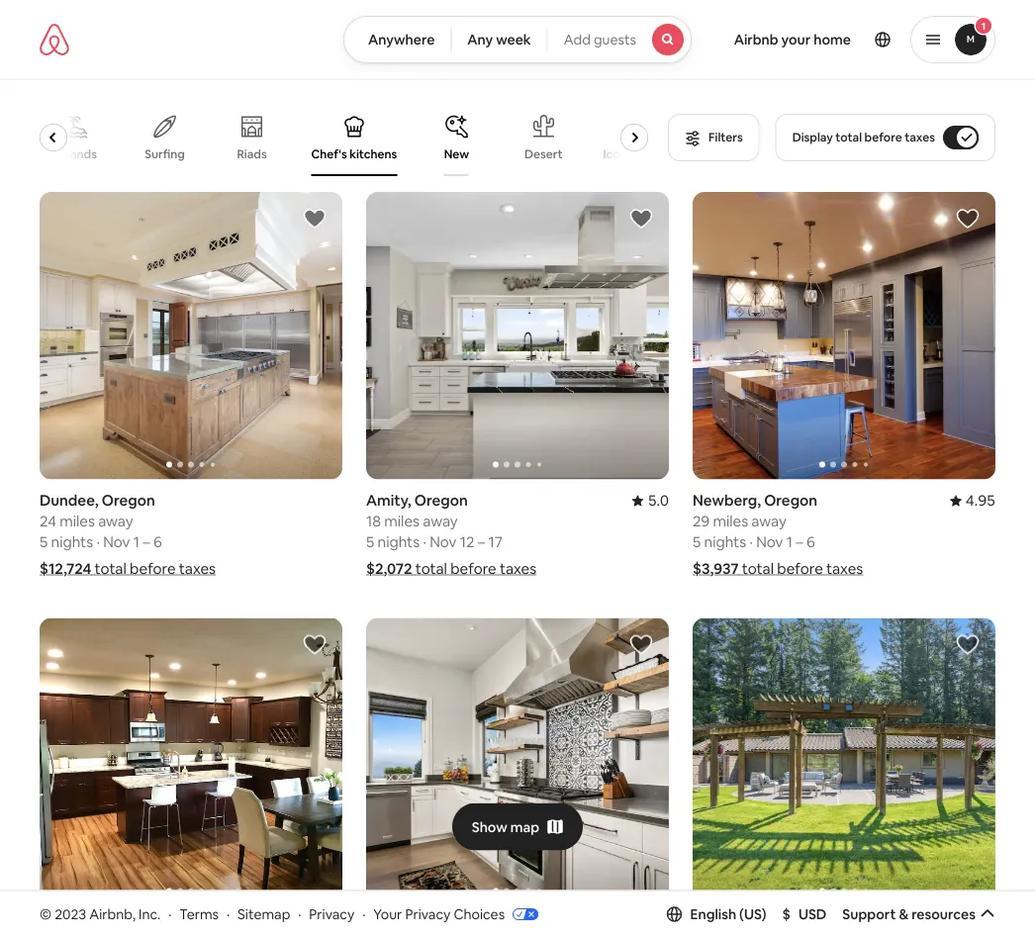 Task type: vqa. For each thing, say whether or not it's contained in the screenshot.
Add to wishlist: Occidental, California image
no



Task type: locate. For each thing, give the bounding box(es) containing it.
2 miles from the left
[[384, 512, 420, 531]]

5 down 18
[[366, 533, 375, 552]]

away inside dundee, oregon 24 miles away 5 nights · nov 1 – 6 $12,724 total before taxes
[[98, 512, 133, 531]]

– for newberg,
[[796, 533, 804, 552]]

nights inside newberg, oregon 29 miles away 5 nights · nov 1 – 6 $3,937 total before taxes
[[705, 533, 747, 552]]

total
[[836, 130, 863, 145], [95, 560, 127, 579], [416, 560, 447, 579], [742, 560, 774, 579]]

None search field
[[344, 16, 692, 63]]

1 button
[[911, 16, 996, 63]]

total inside amity, oregon 18 miles away 5 nights · nov 12 – 17 $2,072 total before taxes
[[416, 560, 447, 579]]

surfing
[[145, 147, 185, 162]]

airbnb,
[[89, 906, 136, 923]]

taxes inside newberg, oregon 29 miles away 5 nights · nov 1 – 6 $3,937 total before taxes
[[827, 560, 864, 579]]

away for newberg,
[[752, 512, 787, 531]]

miles inside amity, oregon 18 miles away 5 nights · nov 12 – 17 $2,072 total before taxes
[[384, 512, 420, 531]]

away right 18
[[423, 512, 458, 531]]

0 horizontal spatial 5
[[40, 533, 48, 552]]

©
[[40, 906, 52, 923]]

profile element
[[716, 0, 996, 79]]

add to wishlist: amity, oregon image
[[630, 207, 654, 231]]

english (us)
[[691, 906, 767, 924]]

·
[[96, 533, 100, 552], [423, 533, 427, 552], [750, 533, 753, 552], [169, 906, 172, 923], [227, 906, 230, 923], [298, 906, 302, 923], [363, 906, 366, 923]]

5 inside dundee, oregon 24 miles away 5 nights · nov 1 – 6 $12,724 total before taxes
[[40, 533, 48, 552]]

2 horizontal spatial 5
[[693, 533, 701, 552]]

2 horizontal spatial –
[[796, 533, 804, 552]]

terms
[[180, 906, 219, 923]]

1 miles from the left
[[60, 512, 95, 531]]

away right 24
[[98, 512, 133, 531]]

miles down amity,
[[384, 512, 420, 531]]

6 inside dundee, oregon 24 miles away 5 nights · nov 1 – 6 $12,724 total before taxes
[[154, 533, 162, 552]]

add to wishlist: salem, oregon image
[[303, 633, 327, 657]]

0 horizontal spatial nights
[[51, 533, 93, 552]]

1 5 from the left
[[40, 533, 48, 552]]

miles right 24
[[60, 512, 95, 531]]

5 for 24
[[40, 533, 48, 552]]

newberg, oregon 29 miles away 5 nights · nov 1 – 6 $3,937 total before taxes
[[693, 491, 864, 579]]

3 miles from the left
[[713, 512, 749, 531]]

5
[[40, 533, 48, 552], [366, 533, 375, 552], [693, 533, 701, 552]]

2 away from the left
[[423, 512, 458, 531]]

nights up $3,937
[[705, 533, 747, 552]]

0 vertical spatial add to wishlist: dundee, oregon image
[[303, 207, 327, 231]]

$ usd
[[783, 906, 827, 924]]

dundee, for dundee, oregon
[[693, 918, 752, 937]]

show
[[472, 819, 508, 836]]

4.91 out of 5 average rating image
[[297, 918, 343, 937]]

1 horizontal spatial 5
[[366, 533, 375, 552]]

5.0 for 5.0 out of 5 average rating icon at the bottom of the page
[[975, 918, 996, 937]]

yamhill,
[[366, 918, 420, 937]]

5.0 right &
[[975, 918, 996, 937]]

5 down 24
[[40, 533, 48, 552]]

5 inside newberg, oregon 29 miles away 5 nights · nov 1 – 6 $3,937 total before taxes
[[693, 533, 701, 552]]

terms · sitemap · privacy
[[180, 906, 355, 923]]

miles
[[60, 512, 95, 531], [384, 512, 420, 531], [713, 512, 749, 531]]

6 inside newberg, oregon 29 miles away 5 nights · nov 1 – 6 $3,937 total before taxes
[[807, 533, 816, 552]]

2 5 from the left
[[366, 533, 375, 552]]

chef's
[[311, 147, 347, 162]]

amity, oregon 18 miles away 5 nights · nov 12 – 17 $2,072 total before taxes
[[366, 491, 537, 579]]

1 vertical spatial add to wishlist: dundee, oregon image
[[957, 633, 980, 657]]

1 vertical spatial 5.0
[[975, 918, 996, 937]]

nights inside dundee, oregon 24 miles away 5 nights · nov 1 – 6 $12,724 total before taxes
[[51, 533, 93, 552]]

before
[[865, 130, 903, 145], [130, 560, 176, 579], [451, 560, 497, 579], [778, 560, 824, 579]]

2 horizontal spatial nov
[[757, 533, 784, 552]]

oregon for newberg, oregon 29 miles away 5 nights · nov 1 – 6 $3,937 total before taxes
[[765, 491, 818, 511]]

away inside newberg, oregon 29 miles away 5 nights · nov 1 – 6 $3,937 total before taxes
[[752, 512, 787, 531]]

1 horizontal spatial nov
[[430, 533, 457, 552]]

0 horizontal spatial 5.0
[[648, 491, 669, 511]]

miles down newberg,
[[713, 512, 749, 531]]

iconic cities
[[603, 146, 670, 162]]

before inside newberg, oregon 29 miles away 5 nights · nov 1 – 6 $3,937 total before taxes
[[778, 560, 824, 579]]

29
[[693, 512, 710, 531]]

taxes inside button
[[905, 130, 936, 145]]

usd
[[799, 906, 827, 924]]

nights up the $2,072
[[378, 533, 420, 552]]

1 horizontal spatial 5.0
[[975, 918, 996, 937]]

5 for 18
[[366, 533, 375, 552]]

before right "display"
[[865, 130, 903, 145]]

0 vertical spatial 5.0
[[648, 491, 669, 511]]

6
[[154, 533, 162, 552], [807, 533, 816, 552]]

– inside newberg, oregon 29 miles away 5 nights · nov 1 – 6 $3,937 total before taxes
[[796, 533, 804, 552]]

3 away from the left
[[752, 512, 787, 531]]

$
[[783, 906, 791, 924]]

1 inside dropdown button
[[982, 19, 986, 32]]

0 horizontal spatial 6
[[154, 533, 162, 552]]

privacy
[[309, 906, 355, 923], [405, 906, 451, 923]]

1 vertical spatial dundee,
[[693, 918, 752, 937]]

display total before taxes button
[[776, 114, 996, 161]]

3 nov from the left
[[757, 533, 784, 552]]

away inside amity, oregon 18 miles away 5 nights · nov 12 – 17 $2,072 total before taxes
[[423, 512, 458, 531]]

nights for 29
[[705, 533, 747, 552]]

5 inside amity, oregon 18 miles away 5 nights · nov 12 – 17 $2,072 total before taxes
[[366, 533, 375, 552]]

chef's kitchens
[[311, 147, 397, 162]]

taxes inside amity, oregon 18 miles away 5 nights · nov 12 – 17 $2,072 total before taxes
[[500, 560, 537, 579]]

1 horizontal spatial nights
[[378, 533, 420, 552]]

away for dundee,
[[98, 512, 133, 531]]

nights for 18
[[378, 533, 420, 552]]

yamhill, oregon
[[366, 918, 476, 937]]

2 horizontal spatial 1
[[982, 19, 986, 32]]

dundee, inside dundee, oregon 24 miles away 5 nights · nov 1 – 6 $12,724 total before taxes
[[40, 491, 99, 511]]

1 horizontal spatial 1
[[787, 533, 793, 552]]

3 nights from the left
[[705, 533, 747, 552]]

nov inside amity, oregon 18 miles away 5 nights · nov 12 – 17 $2,072 total before taxes
[[430, 533, 457, 552]]

0 horizontal spatial privacy
[[309, 906, 355, 923]]

1 6 from the left
[[154, 533, 162, 552]]

amity,
[[366, 491, 412, 511]]

4.95 out of 5 average rating image
[[950, 491, 996, 511]]

2 nov from the left
[[430, 533, 457, 552]]

before inside amity, oregon 18 miles away 5 nights · nov 12 – 17 $2,072 total before taxes
[[451, 560, 497, 579]]

nights for 24
[[51, 533, 93, 552]]

taxes for amity, oregon 18 miles away 5 nights · nov 12 – 17 $2,072 total before taxes
[[500, 560, 537, 579]]

1 horizontal spatial –
[[478, 533, 485, 552]]

oregon inside dundee, oregon 24 miles away 5 nights · nov 1 – 6 $12,724 total before taxes
[[102, 491, 155, 511]]

· inside amity, oregon 18 miles away 5 nights · nov 12 – 17 $2,072 total before taxes
[[423, 533, 427, 552]]

0 horizontal spatial 1
[[133, 533, 140, 552]]

privacy right your
[[405, 906, 451, 923]]

before right $3,937
[[778, 560, 824, 579]]

2 nights from the left
[[378, 533, 420, 552]]

1 inside dundee, oregon 24 miles away 5 nights · nov 1 – 6 $12,724 total before taxes
[[133, 533, 140, 552]]

filters button
[[669, 114, 760, 161]]

salem, oregon
[[40, 918, 142, 937]]

none search field containing anywhere
[[344, 16, 692, 63]]

2 horizontal spatial nights
[[705, 533, 747, 552]]

islands
[[59, 147, 97, 162]]

1 horizontal spatial away
[[423, 512, 458, 531]]

oregon
[[102, 491, 155, 511], [415, 491, 468, 511], [765, 491, 818, 511], [89, 918, 142, 937], [423, 918, 476, 937], [755, 918, 809, 937]]

1 – from the left
[[143, 533, 150, 552]]

4.95
[[966, 491, 996, 511]]

add to wishlist: dundee, oregon image
[[303, 207, 327, 231], [957, 633, 980, 657]]

home
[[814, 31, 852, 49]]

total for newberg, oregon 29 miles away 5 nights · nov 1 – 6 $3,937 total before taxes
[[742, 560, 774, 579]]

&
[[900, 906, 909, 924]]

iconic
[[603, 146, 637, 162]]

nov
[[103, 533, 130, 552], [430, 533, 457, 552], [757, 533, 784, 552]]

1 nights from the left
[[51, 533, 93, 552]]

5.0 left newberg,
[[648, 491, 669, 511]]

total inside newberg, oregon 29 miles away 5 nights · nov 1 – 6 $3,937 total before taxes
[[742, 560, 774, 579]]

5 down 29 on the bottom right of page
[[693, 533, 701, 552]]

miles for 24
[[60, 512, 95, 531]]

group
[[40, 99, 670, 176], [40, 192, 343, 480], [366, 192, 669, 480], [693, 192, 996, 480], [40, 619, 343, 906], [366, 619, 669, 906], [693, 619, 996, 906]]

group containing iconic cities
[[40, 99, 670, 176]]

1 horizontal spatial privacy
[[405, 906, 451, 923]]

before inside dundee, oregon 24 miles away 5 nights · nov 1 – 6 $12,724 total before taxes
[[130, 560, 176, 579]]

3 – from the left
[[796, 533, 804, 552]]

$3,937
[[693, 560, 739, 579]]

miles for 18
[[384, 512, 420, 531]]

nov for $2,072
[[430, 533, 457, 552]]

nights inside amity, oregon 18 miles away 5 nights · nov 12 – 17 $2,072 total before taxes
[[378, 533, 420, 552]]

1 horizontal spatial dundee,
[[693, 918, 752, 937]]

2 – from the left
[[478, 533, 485, 552]]

5.0
[[648, 491, 669, 511], [975, 918, 996, 937]]

taxes
[[905, 130, 936, 145], [179, 560, 216, 579], [500, 560, 537, 579], [827, 560, 864, 579]]

– inside dundee, oregon 24 miles away 5 nights · nov 1 – 6 $12,724 total before taxes
[[143, 533, 150, 552]]

0 horizontal spatial miles
[[60, 512, 95, 531]]

display total before taxes
[[793, 130, 936, 145]]

oregon inside amity, oregon 18 miles away 5 nights · nov 12 – 17 $2,072 total before taxes
[[415, 491, 468, 511]]

– inside amity, oregon 18 miles away 5 nights · nov 12 – 17 $2,072 total before taxes
[[478, 533, 485, 552]]

total right "display"
[[836, 130, 863, 145]]

0 vertical spatial dundee,
[[40, 491, 99, 511]]

0 horizontal spatial away
[[98, 512, 133, 531]]

before right "$12,724"
[[130, 560, 176, 579]]

any week
[[468, 31, 531, 49]]

0 horizontal spatial –
[[143, 533, 150, 552]]

1 horizontal spatial 6
[[807, 533, 816, 552]]

oregon inside newberg, oregon 29 miles away 5 nights · nov 1 – 6 $3,937 total before taxes
[[765, 491, 818, 511]]

oregon for amity, oregon 18 miles away 5 nights · nov 12 – 17 $2,072 total before taxes
[[415, 491, 468, 511]]

before down 12
[[451, 560, 497, 579]]

nights up "$12,724"
[[51, 533, 93, 552]]

show map
[[472, 819, 540, 836]]

sitemap
[[238, 906, 290, 923]]

total right "$12,724"
[[95, 560, 127, 579]]

total for amity, oregon 18 miles away 5 nights · nov 12 – 17 $2,072 total before taxes
[[416, 560, 447, 579]]

taxes inside dundee, oregon 24 miles away 5 nights · nov 1 – 6 $12,724 total before taxes
[[179, 560, 216, 579]]

nights
[[51, 533, 93, 552], [378, 533, 420, 552], [705, 533, 747, 552]]

resources
[[912, 906, 976, 924]]

2 horizontal spatial away
[[752, 512, 787, 531]]

oregon for salem, oregon
[[89, 918, 142, 937]]

away down newberg,
[[752, 512, 787, 531]]

total inside dundee, oregon 24 miles away 5 nights · nov 1 – 6 $12,724 total before taxes
[[95, 560, 127, 579]]

away
[[98, 512, 133, 531], [423, 512, 458, 531], [752, 512, 787, 531]]

nov inside dundee, oregon 24 miles away 5 nights · nov 1 – 6 $12,724 total before taxes
[[103, 533, 130, 552]]

miles inside newberg, oregon 29 miles away 5 nights · nov 1 – 6 $3,937 total before taxes
[[713, 512, 749, 531]]

1 for dundee, oregon 24 miles away 5 nights · nov 1 – 6 $12,724 total before taxes
[[133, 533, 140, 552]]

add to wishlist: yamhill, oregon image
[[630, 633, 654, 657]]

dundee,
[[40, 491, 99, 511], [693, 918, 752, 937]]

total inside button
[[836, 130, 863, 145]]

nov for $12,724
[[103, 533, 130, 552]]

3 5 from the left
[[693, 533, 701, 552]]

total right the $2,072
[[416, 560, 447, 579]]

total right $3,937
[[742, 560, 774, 579]]

1 nov from the left
[[103, 533, 130, 552]]

6 for newberg,
[[807, 533, 816, 552]]

week
[[496, 31, 531, 49]]

5 for 29
[[693, 533, 701, 552]]

desert
[[525, 147, 563, 162]]

1 horizontal spatial miles
[[384, 512, 420, 531]]

2 horizontal spatial miles
[[713, 512, 749, 531]]

$12,724
[[40, 560, 91, 579]]

add to wishlist: newberg, oregon image
[[957, 207, 980, 231]]

miles inside dundee, oregon 24 miles away 5 nights · nov 1 – 6 $12,724 total before taxes
[[60, 512, 95, 531]]

2 6 from the left
[[807, 533, 816, 552]]

0 horizontal spatial dundee,
[[40, 491, 99, 511]]

–
[[143, 533, 150, 552], [478, 533, 485, 552], [796, 533, 804, 552]]

nov for $3,937
[[757, 533, 784, 552]]

5.0 out of 5 average rating image
[[959, 918, 996, 937]]

1 inside newberg, oregon 29 miles away 5 nights · nov 1 – 6 $3,937 total before taxes
[[787, 533, 793, 552]]

cities
[[639, 146, 670, 162]]

1 away from the left
[[98, 512, 133, 531]]

privacy left your
[[309, 906, 355, 923]]

0 horizontal spatial nov
[[103, 533, 130, 552]]

nov inside newberg, oregon 29 miles away 5 nights · nov 1 – 6 $3,937 total before taxes
[[757, 533, 784, 552]]

1
[[982, 19, 986, 32], [133, 533, 140, 552], [787, 533, 793, 552]]



Task type: describe. For each thing, give the bounding box(es) containing it.
new
[[444, 147, 469, 162]]

0 horizontal spatial add to wishlist: dundee, oregon image
[[303, 207, 327, 231]]

· inside dundee, oregon 24 miles away 5 nights · nov 1 – 6 $12,724 total before taxes
[[96, 533, 100, 552]]

18
[[366, 512, 381, 531]]

before inside button
[[865, 130, 903, 145]]

salem,
[[40, 918, 86, 937]]

dundee, for dundee, oregon 24 miles away 5 nights · nov 1 – 6 $12,724 total before taxes
[[40, 491, 99, 511]]

24
[[40, 512, 56, 531]]

sitemap link
[[238, 906, 290, 923]]

airbnb your home
[[734, 31, 852, 49]]

show map button
[[452, 804, 583, 851]]

anywhere button
[[344, 16, 452, 63]]

2 privacy from the left
[[405, 906, 451, 923]]

before for newberg, oregon 29 miles away 5 nights · nov 1 – 6 $3,937 total before taxes
[[778, 560, 824, 579]]

english
[[691, 906, 737, 924]]

english (us) button
[[667, 906, 767, 924]]

5.0 for 5.0 out of 5 average rating image
[[648, 491, 669, 511]]

– for amity,
[[478, 533, 485, 552]]

2023
[[55, 906, 86, 923]]

add guests
[[564, 31, 637, 49]]

4.91
[[313, 918, 343, 937]]

17
[[489, 533, 503, 552]]

add guests button
[[547, 16, 692, 63]]

dundee, oregon
[[693, 918, 809, 937]]

– for dundee,
[[143, 533, 150, 552]]

filters
[[709, 130, 743, 145]]

your
[[374, 906, 402, 923]]

oregon for yamhill, oregon
[[423, 918, 476, 937]]

oregon for dundee, oregon
[[755, 918, 809, 937]]

6 for dundee,
[[154, 533, 162, 552]]

dundee, oregon 24 miles away 5 nights · nov 1 – 6 $12,724 total before taxes
[[40, 491, 216, 579]]

support & resources button
[[843, 906, 996, 924]]

map
[[511, 819, 540, 836]]

© 2023 airbnb, inc. ·
[[40, 906, 172, 923]]

1 horizontal spatial add to wishlist: dundee, oregon image
[[957, 633, 980, 657]]

guests
[[594, 31, 637, 49]]

taxes for dundee, oregon 24 miles away 5 nights · nov 1 – 6 $12,724 total before taxes
[[179, 560, 216, 579]]

your privacy choices link
[[374, 906, 539, 925]]

airbnb your home link
[[723, 19, 863, 60]]

privacy link
[[309, 906, 355, 923]]

4.92
[[639, 918, 669, 937]]

newberg,
[[693, 491, 761, 511]]

terms link
[[180, 906, 219, 923]]

any week button
[[451, 16, 548, 63]]

support
[[843, 906, 897, 924]]

$2,072
[[366, 560, 412, 579]]

12
[[460, 533, 475, 552]]

your privacy choices
[[374, 906, 505, 923]]

anywhere
[[368, 31, 435, 49]]

any
[[468, 31, 493, 49]]

4.92 out of 5 average rating image
[[624, 918, 669, 937]]

before for dundee, oregon 24 miles away 5 nights · nov 1 – 6 $12,724 total before taxes
[[130, 560, 176, 579]]

kitchens
[[350, 147, 397, 162]]

before for amity, oregon 18 miles away 5 nights · nov 12 – 17 $2,072 total before taxes
[[451, 560, 497, 579]]

taxes for newberg, oregon 29 miles away 5 nights · nov 1 – 6 $3,937 total before taxes
[[827, 560, 864, 579]]

add
[[564, 31, 591, 49]]

5.0 out of 5 average rating image
[[632, 491, 669, 511]]

inc.
[[139, 906, 161, 923]]

away for amity,
[[423, 512, 458, 531]]

oregon for dundee, oregon 24 miles away 5 nights · nov 1 – 6 $12,724 total before taxes
[[102, 491, 155, 511]]

· inside newberg, oregon 29 miles away 5 nights · nov 1 – 6 $3,937 total before taxes
[[750, 533, 753, 552]]

total for dundee, oregon 24 miles away 5 nights · nov 1 – 6 $12,724 total before taxes
[[95, 560, 127, 579]]

display
[[793, 130, 833, 145]]

choices
[[454, 906, 505, 923]]

1 for newberg, oregon 29 miles away 5 nights · nov 1 – 6 $3,937 total before taxes
[[787, 533, 793, 552]]

your
[[782, 31, 811, 49]]

airbnb
[[734, 31, 779, 49]]

riads
[[237, 147, 267, 162]]

support & resources
[[843, 906, 976, 924]]

1 privacy from the left
[[309, 906, 355, 923]]

miles for 29
[[713, 512, 749, 531]]

(us)
[[740, 906, 767, 924]]



